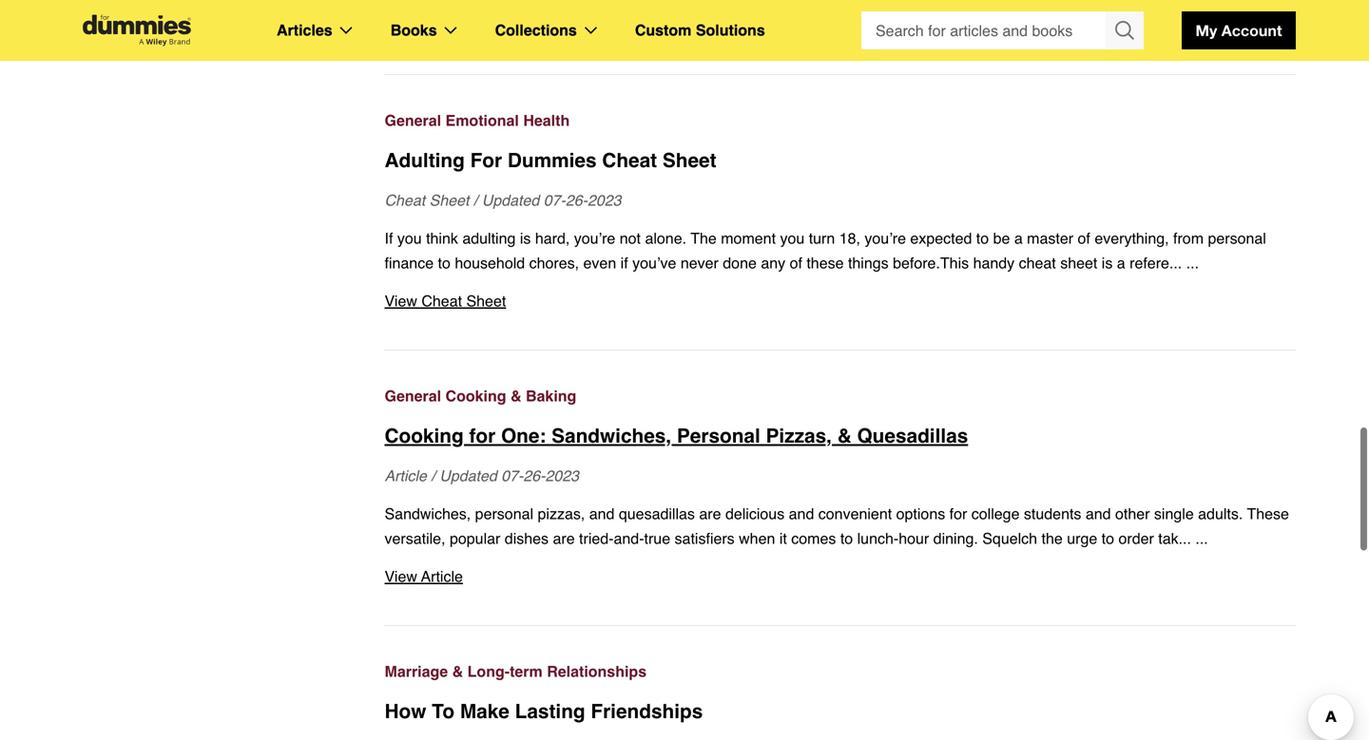 Task type: locate. For each thing, give the bounding box(es) containing it.
2 vertical spatial view
[[385, 568, 417, 586]]

are
[[699, 505, 721, 523], [553, 530, 575, 548]]

view cheat sheet
[[385, 292, 506, 310]]

2 horizontal spatial &
[[838, 425, 852, 448]]

personal right the from
[[1208, 230, 1267, 247]]

to
[[432, 701, 455, 724]]

group
[[862, 11, 1144, 49]]

1 vertical spatial 2023
[[545, 467, 579, 485]]

1 horizontal spatial 07-
[[544, 192, 566, 209]]

dining.
[[934, 530, 978, 548]]

0 vertical spatial general
[[385, 112, 441, 129]]

1 view article from the top
[[385, 17, 463, 34]]

open article categories image
[[340, 27, 353, 34]]

1 horizontal spatial &
[[511, 388, 522, 405]]

1 horizontal spatial personal
[[1208, 230, 1267, 247]]

you
[[397, 230, 422, 247], [780, 230, 805, 247]]

07-
[[544, 192, 566, 209], [501, 467, 523, 485]]

1 vertical spatial personal
[[475, 505, 534, 523]]

for
[[469, 425, 496, 448], [950, 505, 968, 523]]

1 general from the top
[[385, 112, 441, 129]]

sheet down household
[[466, 292, 506, 310]]

versatile,
[[385, 530, 446, 548]]

single
[[1154, 505, 1194, 523]]

article
[[421, 17, 463, 34], [385, 467, 427, 485], [421, 568, 463, 586]]

sandwiches,
[[552, 425, 672, 448], [385, 505, 471, 523]]

general cooking & baking
[[385, 388, 577, 405]]

cheat right the 'dummies'
[[602, 149, 657, 172]]

things
[[848, 254, 889, 272]]

adulting for dummies cheat sheet link
[[385, 146, 1296, 175]]

0 horizontal spatial 07-
[[501, 467, 523, 485]]

1 vertical spatial view article link
[[385, 565, 1296, 590]]

3 view from the top
[[385, 568, 417, 586]]

2 view from the top
[[385, 292, 417, 310]]

updated
[[482, 192, 540, 209], [440, 467, 497, 485]]

baking
[[526, 388, 577, 405]]

0 vertical spatial updated
[[482, 192, 540, 209]]

1 vertical spatial general
[[385, 388, 441, 405]]

& down general cooking & baking 'link'
[[838, 425, 852, 448]]

2 you're from the left
[[865, 230, 906, 247]]

1 vertical spatial view
[[385, 292, 417, 310]]

26- up hard,
[[566, 192, 588, 209]]

moment
[[721, 230, 776, 247]]

for up article / updated 07-26-2023
[[469, 425, 496, 448]]

07- down one:
[[501, 467, 523, 485]]

for inside sandwiches, personal pizzas, and quesadillas are delicious and convenient options for college students and other single adults. these versatile, popular dishes are tried-and-true satisfiers when it comes to lunch-hour dining. squelch the urge to order tak...
[[950, 505, 968, 523]]

is right sheet
[[1102, 254, 1113, 272]]

you're up things
[[865, 230, 906, 247]]

2 horizontal spatial and
[[1086, 505, 1111, 523]]

0 horizontal spatial a
[[1015, 230, 1023, 247]]

general for cooking for one: sandwiches, personal pizzas, & quesadillas
[[385, 388, 441, 405]]

of right any
[[790, 254, 803, 272]]

1 and from the left
[[589, 505, 615, 523]]

0 vertical spatial for
[[469, 425, 496, 448]]

personal inside if you think adulting is hard, you're not alone. the moment you turn 18, you're expected to be a master of everything, from personal finance to household chores, even if you've never done any of these things before.this handy cheat sheet is a refere...
[[1208, 230, 1267, 247]]

view article for 2nd view article link from the bottom of the page
[[385, 17, 463, 34]]

3 and from the left
[[1086, 505, 1111, 523]]

0 vertical spatial personal
[[1208, 230, 1267, 247]]

0 vertical spatial /
[[474, 192, 478, 209]]

marriage & long-term relationships
[[385, 663, 647, 681]]

article left collections
[[421, 17, 463, 34]]

and
[[589, 505, 615, 523], [789, 505, 814, 523], [1086, 505, 1111, 523]]

of
[[1078, 230, 1091, 247], [790, 254, 803, 272]]

expected
[[911, 230, 972, 247]]

general emotional health
[[385, 112, 570, 129]]

view down finance
[[385, 292, 417, 310]]

1 horizontal spatial is
[[1102, 254, 1113, 272]]

1 vertical spatial /
[[431, 467, 435, 485]]

1 vertical spatial view article
[[385, 568, 463, 586]]

07- up hard,
[[544, 192, 566, 209]]

open collections list image
[[585, 27, 597, 34]]

1 vertical spatial for
[[950, 505, 968, 523]]

0 vertical spatial &
[[511, 388, 522, 405]]

cheat
[[1019, 254, 1056, 272]]

0 vertical spatial 2023
[[588, 192, 622, 209]]

article down versatile,
[[421, 568, 463, 586]]

you left turn
[[780, 230, 805, 247]]

and up tried-
[[589, 505, 615, 523]]

1 horizontal spatial a
[[1117, 254, 1126, 272]]

1 horizontal spatial and
[[789, 505, 814, 523]]

chores,
[[529, 254, 579, 272]]

2023 up pizzas,
[[545, 467, 579, 485]]

and up comes at the right
[[789, 505, 814, 523]]

updated up "popular"
[[440, 467, 497, 485]]

account
[[1222, 21, 1282, 39]]

hour
[[899, 530, 929, 548]]

view article down versatile,
[[385, 568, 463, 586]]

0 horizontal spatial sandwiches,
[[385, 505, 471, 523]]

2 general from the top
[[385, 388, 441, 405]]

sheet up the the on the right of page
[[663, 149, 717, 172]]

close this dialog image
[[1341, 664, 1360, 683]]

a
[[1015, 230, 1023, 247], [1117, 254, 1126, 272]]

updated up the adulting
[[482, 192, 540, 209]]

0 vertical spatial view article
[[385, 17, 463, 34]]

comes
[[792, 530, 836, 548]]

cooking up one:
[[446, 388, 506, 405]]

sheet
[[663, 149, 717, 172], [430, 192, 469, 209], [466, 292, 506, 310]]

sandwiches, down baking
[[552, 425, 672, 448]]

satisfiers
[[675, 530, 735, 548]]

these
[[807, 254, 844, 272]]

2 vertical spatial &
[[452, 663, 463, 681]]

a right the be
[[1015, 230, 1023, 247]]

&
[[511, 388, 522, 405], [838, 425, 852, 448], [452, 663, 463, 681]]

you've
[[633, 254, 677, 272]]

are down pizzas,
[[553, 530, 575, 548]]

0 vertical spatial view article link
[[385, 13, 1296, 38]]

0 horizontal spatial personal
[[475, 505, 534, 523]]

2 vertical spatial cheat
[[422, 292, 462, 310]]

view left open book categories icon
[[385, 17, 417, 34]]

popular
[[450, 530, 501, 548]]

0 vertical spatial article
[[421, 17, 463, 34]]

1 vertical spatial &
[[838, 425, 852, 448]]

/
[[474, 192, 478, 209], [431, 467, 435, 485]]

you right if
[[397, 230, 422, 247]]

general emotional health link
[[385, 108, 1296, 133]]

0 horizontal spatial you're
[[574, 230, 616, 247]]

personal up dishes
[[475, 505, 534, 523]]

convenient
[[819, 505, 892, 523]]

are up satisfiers
[[699, 505, 721, 523]]

2023
[[588, 192, 622, 209], [545, 467, 579, 485]]

how to make lasting friendships
[[385, 701, 703, 724]]

2 vertical spatial sheet
[[466, 292, 506, 310]]

to left the be
[[977, 230, 989, 247]]

2 view article from the top
[[385, 568, 463, 586]]

general inside 'link'
[[385, 388, 441, 405]]

view article for first view article link from the bottom of the page
[[385, 568, 463, 586]]

0 horizontal spatial you
[[397, 230, 422, 247]]

lasting
[[515, 701, 585, 724]]

0 vertical spatial cooking
[[446, 388, 506, 405]]

0 horizontal spatial 2023
[[545, 467, 579, 485]]

26-
[[566, 192, 588, 209], [523, 467, 545, 485]]

1 vertical spatial 26-
[[523, 467, 545, 485]]

cheat down finance
[[422, 292, 462, 310]]

and-
[[614, 530, 644, 548]]

& left long-
[[452, 663, 463, 681]]

sheet up 'think'
[[430, 192, 469, 209]]

0 vertical spatial sandwiches,
[[552, 425, 672, 448]]

tak...
[[1159, 530, 1192, 548]]

0 vertical spatial view
[[385, 17, 417, 34]]

is left hard,
[[520, 230, 531, 247]]

view down versatile,
[[385, 568, 417, 586]]

1 horizontal spatial sandwiches,
[[552, 425, 672, 448]]

is
[[520, 230, 531, 247], [1102, 254, 1113, 272]]

1 horizontal spatial for
[[950, 505, 968, 523]]

/ up versatile,
[[431, 467, 435, 485]]

1 vertical spatial sandwiches,
[[385, 505, 471, 523]]

0 vertical spatial cheat
[[602, 149, 657, 172]]

0 horizontal spatial of
[[790, 254, 803, 272]]

for up the dining.
[[950, 505, 968, 523]]

article up versatile,
[[385, 467, 427, 485]]

long-
[[468, 663, 510, 681]]

1 vertical spatial cheat
[[385, 192, 425, 209]]

1 horizontal spatial 2023
[[588, 192, 622, 209]]

0 horizontal spatial /
[[431, 467, 435, 485]]

true
[[644, 530, 671, 548]]

dishes
[[505, 530, 549, 548]]

1 vertical spatial are
[[553, 530, 575, 548]]

cooking
[[446, 388, 506, 405], [385, 425, 464, 448]]

1 vertical spatial a
[[1117, 254, 1126, 272]]

0 horizontal spatial is
[[520, 230, 531, 247]]

alone.
[[645, 230, 687, 247]]

before.this
[[893, 254, 969, 272]]

0 vertical spatial is
[[520, 230, 531, 247]]

0 horizontal spatial are
[[553, 530, 575, 548]]

1 horizontal spatial you
[[780, 230, 805, 247]]

0 vertical spatial are
[[699, 505, 721, 523]]

2 you from the left
[[780, 230, 805, 247]]

to down convenient
[[841, 530, 853, 548]]

& left baking
[[511, 388, 522, 405]]

cheat up if
[[385, 192, 425, 209]]

1 horizontal spatial of
[[1078, 230, 1091, 247]]

sandwiches, personal pizzas, and quesadillas are delicious and convenient options for college students and other single adults. these versatile, popular dishes are tried-and-true satisfiers when it comes to lunch-hour dining. squelch the urge to order tak...
[[385, 505, 1290, 548]]

sandwiches, up versatile,
[[385, 505, 471, 523]]

1 horizontal spatial you're
[[865, 230, 906, 247]]

personal
[[1208, 230, 1267, 247], [475, 505, 534, 523]]

view for adulting for dummies cheat sheet
[[385, 292, 417, 310]]

2023 up not
[[588, 192, 622, 209]]

1 horizontal spatial 26-
[[566, 192, 588, 209]]

2 vertical spatial article
[[421, 568, 463, 586]]

view inside 'link'
[[385, 292, 417, 310]]

0 horizontal spatial and
[[589, 505, 615, 523]]

/ up the adulting
[[474, 192, 478, 209]]

a down the everything,
[[1117, 254, 1126, 272]]

26- down one:
[[523, 467, 545, 485]]

cooking for one: sandwiches, personal pizzas, & quesadillas link
[[385, 422, 1296, 451]]

you're up even
[[574, 230, 616, 247]]

one:
[[501, 425, 546, 448]]

options
[[896, 505, 946, 523]]

when
[[739, 530, 775, 548]]

0 vertical spatial sheet
[[663, 149, 717, 172]]

cooking for one: sandwiches, personal pizzas, & quesadillas
[[385, 425, 968, 448]]

refere...
[[1130, 254, 1182, 272]]

view article
[[385, 17, 463, 34], [385, 568, 463, 586]]

cheat inside 'link'
[[422, 292, 462, 310]]

cooking down general cooking & baking
[[385, 425, 464, 448]]

any
[[761, 254, 786, 272]]

of up sheet
[[1078, 230, 1091, 247]]

marriage
[[385, 663, 448, 681]]

1 horizontal spatial /
[[474, 192, 478, 209]]

and up urge
[[1086, 505, 1111, 523]]

view article right open article categories icon
[[385, 17, 463, 34]]

emotional
[[446, 112, 519, 129]]



Task type: describe. For each thing, give the bounding box(es) containing it.
0 horizontal spatial &
[[452, 663, 463, 681]]

from
[[1174, 230, 1204, 247]]

tried-
[[579, 530, 614, 548]]

general cooking & baking link
[[385, 384, 1296, 409]]

to right urge
[[1102, 530, 1115, 548]]

0 horizontal spatial for
[[469, 425, 496, 448]]

the
[[1042, 530, 1063, 548]]

collections
[[495, 21, 577, 39]]

cheat sheet / updated 07-26-2023
[[385, 192, 622, 209]]

adulting
[[385, 149, 465, 172]]

1 you from the left
[[397, 230, 422, 247]]

dummies
[[508, 149, 597, 172]]

2 view article link from the top
[[385, 565, 1296, 590]]

books
[[391, 21, 437, 39]]

0 vertical spatial 07-
[[544, 192, 566, 209]]

my
[[1196, 21, 1218, 39]]

general for adulting for dummies cheat sheet
[[385, 112, 441, 129]]

household
[[455, 254, 525, 272]]

these
[[1247, 505, 1290, 523]]

quesadillas
[[857, 425, 968, 448]]

& inside 'link'
[[511, 388, 522, 405]]

handy
[[973, 254, 1015, 272]]

1 view article link from the top
[[385, 13, 1296, 38]]

0 horizontal spatial 26-
[[523, 467, 545, 485]]

sheet
[[1061, 254, 1098, 272]]

even
[[583, 254, 616, 272]]

0 vertical spatial 26-
[[566, 192, 588, 209]]

if
[[621, 254, 628, 272]]

2 and from the left
[[789, 505, 814, 523]]

logo image
[[73, 15, 201, 46]]

quesadillas
[[619, 505, 695, 523]]

adulting for dummies cheat sheet
[[385, 149, 717, 172]]

not
[[620, 230, 641, 247]]

1 view from the top
[[385, 17, 417, 34]]

make
[[460, 701, 510, 724]]

adults.
[[1198, 505, 1243, 523]]

0 vertical spatial of
[[1078, 230, 1091, 247]]

if you think adulting is hard, you're not alone. the moment you turn 18, you're expected to be a master of everything, from personal finance to household chores, even if you've never done any of these things before.this handy cheat sheet is a refere...
[[385, 230, 1267, 272]]

1 vertical spatial 07-
[[501, 467, 523, 485]]

hard,
[[535, 230, 570, 247]]

finance
[[385, 254, 434, 272]]

solutions
[[696, 21, 765, 39]]

1 vertical spatial cooking
[[385, 425, 464, 448]]

custom solutions link
[[635, 18, 765, 43]]

pizzas,
[[538, 505, 585, 523]]

0 vertical spatial a
[[1015, 230, 1023, 247]]

custom
[[635, 21, 692, 39]]

how to make lasting friendships link
[[385, 698, 1296, 727]]

order
[[1119, 530, 1154, 548]]

adulting
[[463, 230, 516, 247]]

for
[[470, 149, 502, 172]]

term
[[510, 663, 543, 681]]

to down 'think'
[[438, 254, 451, 272]]

my account
[[1196, 21, 1282, 39]]

article / updated 07-26-2023
[[385, 467, 579, 485]]

article for first view article link from the bottom of the page
[[421, 568, 463, 586]]

relationships
[[547, 663, 647, 681]]

done
[[723, 254, 757, 272]]

1 you're from the left
[[574, 230, 616, 247]]

other
[[1116, 505, 1150, 523]]

sheet inside 'link'
[[466, 292, 506, 310]]

everything,
[[1095, 230, 1169, 247]]

students
[[1024, 505, 1082, 523]]

1 vertical spatial sheet
[[430, 192, 469, 209]]

1 vertical spatial updated
[[440, 467, 497, 485]]

squelch
[[983, 530, 1038, 548]]

never
[[681, 254, 719, 272]]

view cheat sheet link
[[385, 289, 1296, 314]]

personal
[[677, 425, 761, 448]]

Search for articles and books text field
[[862, 11, 1108, 49]]

urge
[[1067, 530, 1098, 548]]

if
[[385, 230, 393, 247]]

1 vertical spatial is
[[1102, 254, 1113, 272]]

1 vertical spatial article
[[385, 467, 427, 485]]

articles
[[277, 21, 333, 39]]

pizzas,
[[766, 425, 832, 448]]

be
[[993, 230, 1010, 247]]

18,
[[839, 230, 861, 247]]

1 horizontal spatial are
[[699, 505, 721, 523]]

lunch-
[[857, 530, 899, 548]]

article for 2nd view article link from the bottom of the page
[[421, 17, 463, 34]]

how
[[385, 701, 426, 724]]

sandwiches, inside sandwiches, personal pizzas, and quesadillas are delicious and convenient options for college students and other single adults. these versatile, popular dishes are tried-and-true satisfiers when it comes to lunch-hour dining. squelch the urge to order tak...
[[385, 505, 471, 523]]

the
[[691, 230, 717, 247]]

turn
[[809, 230, 835, 247]]

personal inside sandwiches, personal pizzas, and quesadillas are delicious and convenient options for college students and other single adults. these versatile, popular dishes are tried-and-true satisfiers when it comes to lunch-hour dining. squelch the urge to order tak...
[[475, 505, 534, 523]]

cooking inside 'link'
[[446, 388, 506, 405]]

my account link
[[1182, 11, 1296, 49]]

friendships
[[591, 701, 703, 724]]

view for cooking for one: sandwiches, personal pizzas, & quesadillas
[[385, 568, 417, 586]]

master
[[1027, 230, 1074, 247]]

custom solutions
[[635, 21, 765, 39]]

open book categories image
[[445, 27, 457, 34]]

it
[[780, 530, 787, 548]]

1 vertical spatial of
[[790, 254, 803, 272]]

college
[[972, 505, 1020, 523]]

health
[[523, 112, 570, 129]]

delicious
[[726, 505, 785, 523]]



Task type: vqa. For each thing, say whether or not it's contained in the screenshot.
"18,"
yes



